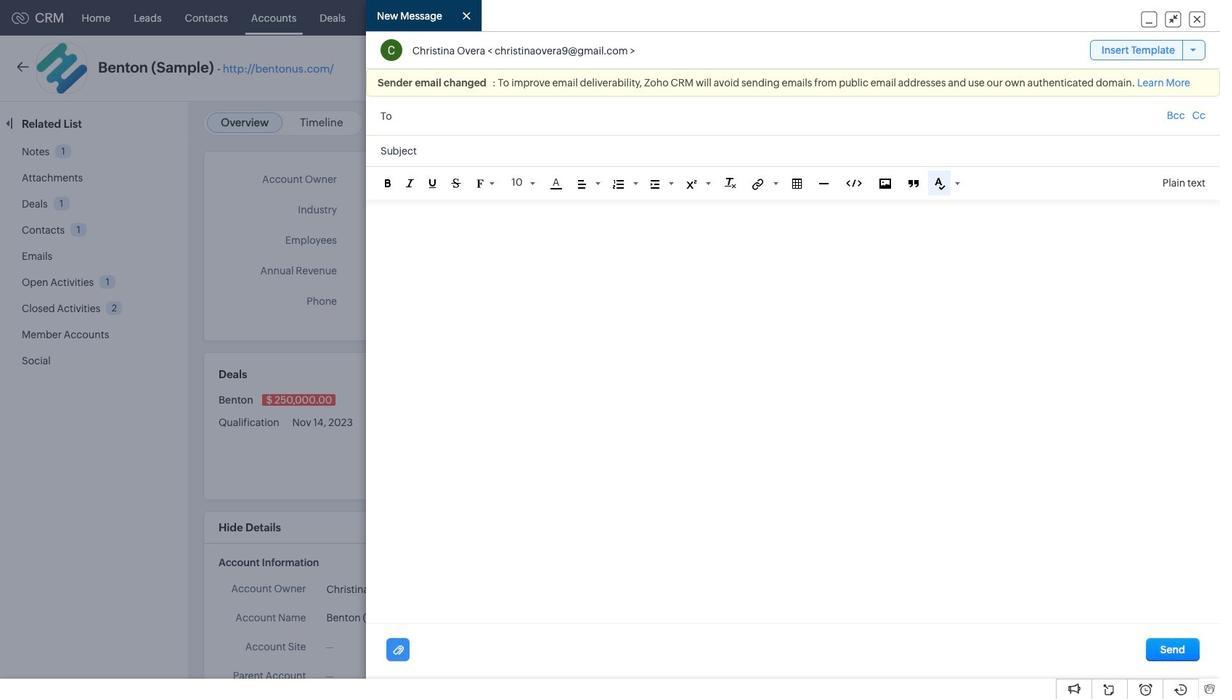 Task type: locate. For each thing, give the bounding box(es) containing it.
spell check image
[[935, 178, 946, 190]]

calendar image
[[1066, 12, 1079, 24]]

indent image
[[651, 180, 659, 189]]

Subject text field
[[366, 136, 1220, 167]]

list image
[[613, 180, 624, 189]]

create menu element
[[992, 0, 1028, 35]]

search image
[[1037, 12, 1049, 24]]

alignment image
[[578, 180, 586, 189]]

profile element
[[1146, 0, 1187, 35]]

script image
[[686, 180, 696, 189]]



Task type: describe. For each thing, give the bounding box(es) containing it.
previous record image
[[1164, 64, 1170, 73]]

create menu image
[[1001, 9, 1019, 27]]

profile image
[[1155, 6, 1178, 29]]

search element
[[1028, 0, 1058, 36]]

logo image
[[12, 12, 29, 24]]

links image
[[752, 178, 764, 190]]



Task type: vqa. For each thing, say whether or not it's contained in the screenshot.
Create Menu element
yes



